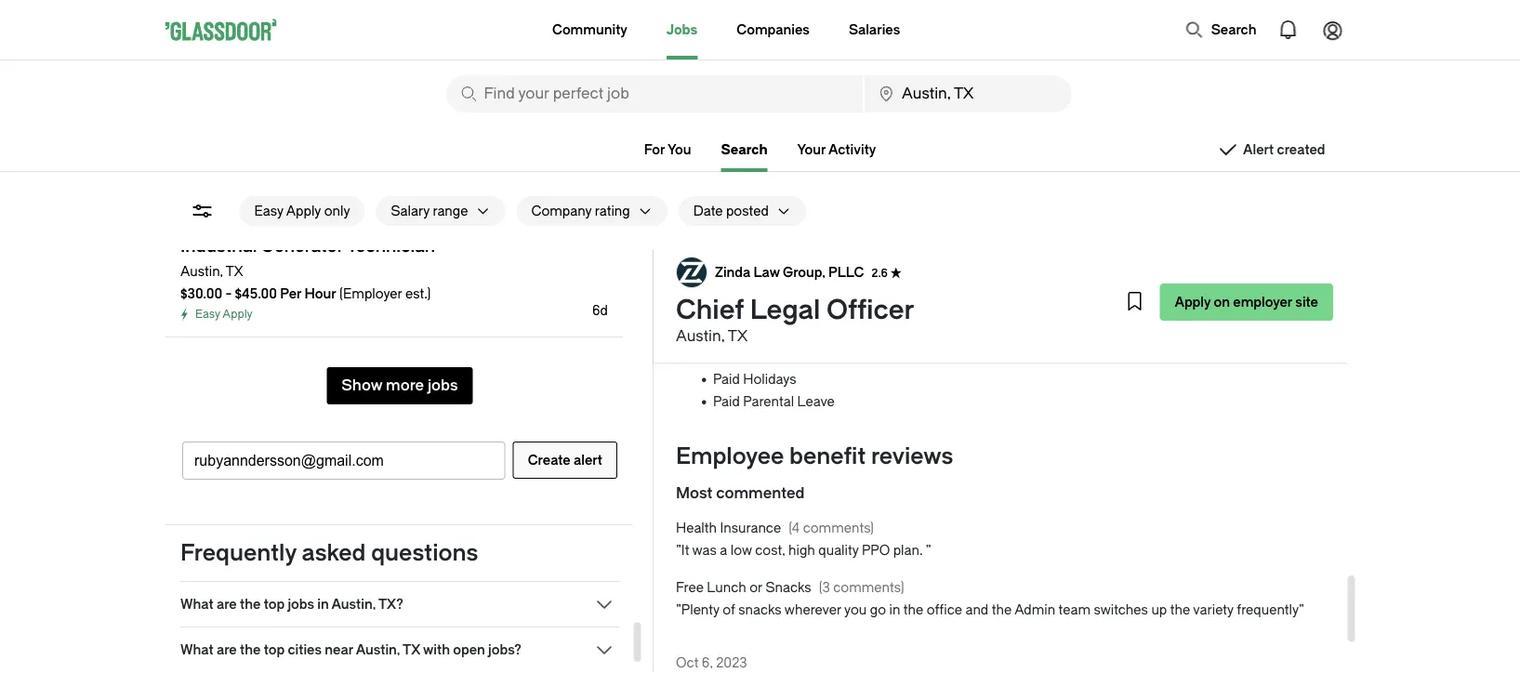 Task type: locate. For each thing, give the bounding box(es) containing it.
company right 3%
[[900, 328, 960, 343]]

2 horizontal spatial apply
[[1175, 294, 1211, 310]]

2 vertical spatial paid
[[713, 395, 740, 410]]

in
[[317, 597, 329, 612], [889, 603, 900, 618]]

top left cities on the bottom of page
[[263, 642, 284, 658]]

insurance up low at left
[[720, 521, 781, 537]]

apply left on
[[1175, 294, 1211, 310]]

1 horizontal spatial with
[[816, 328, 842, 343]]

comments) inside free lunch or snacks (3 comments) "plenty of snacks wherever you go in the office and the admin team switches up the variety frequently"
[[833, 581, 904, 596]]

1 horizontal spatial apply
[[286, 203, 321, 219]]

are inside popup button
[[216, 642, 236, 658]]

easy down $30.00
[[195, 308, 220, 321]]

apply on employer site
[[1175, 294, 1319, 310]]

0 horizontal spatial in
[[317, 597, 329, 612]]

frequently
[[180, 540, 296, 566]]

frequently asked questions
[[180, 540, 478, 566]]

are
[[216, 597, 236, 612], [216, 642, 236, 658]]

Search keyword field
[[447, 75, 863, 113]]

your activity
[[798, 142, 877, 157]]

0 vertical spatial search
[[1212, 22, 1257, 37]]

0 vertical spatial paid
[[713, 350, 740, 365]]

top inside dropdown button
[[263, 597, 284, 612]]

the left jobs
[[240, 597, 260, 612]]

open
[[453, 642, 485, 658]]

2 vertical spatial tx
[[402, 642, 420, 658]]

go
[[870, 603, 886, 618]]

rating
[[595, 203, 630, 219]]

1 horizontal spatial none field
[[865, 75, 1072, 113]]

salaries link
[[849, 0, 901, 60]]

1 horizontal spatial search
[[1212, 22, 1257, 37]]

company left rating
[[532, 203, 592, 219]]

health inside health savings account (hsa) dental insurance vision insurance retirement plan with up to 3% company match paid time off paid holidays paid parental leave
[[713, 261, 754, 276]]

what are the top jobs in austin, tx?
[[180, 597, 403, 612]]

jobs link
[[667, 0, 698, 60]]

1 horizontal spatial easy
[[254, 203, 283, 219]]

employee benefit reviews
[[676, 444, 953, 470]]

apply down -
[[222, 308, 252, 321]]

1 vertical spatial top
[[263, 642, 284, 658]]

insurance inside health insurance (4 comments) "it was a low cost, high quality ppo plan. "
[[720, 521, 781, 537]]

tx up -
[[225, 264, 243, 279]]

or right (ppo
[[856, 194, 869, 209]]

austin, tx $30.00 - $45.00 per hour (employer est.)
[[180, 264, 431, 301]]

0 horizontal spatial up
[[845, 328, 861, 343]]

in inside free lunch or snacks (3 comments) "plenty of snacks wherever you go in the office and the admin team switches up the variety frequently"
[[889, 603, 900, 618]]

0 vertical spatial with
[[816, 328, 842, 343]]

austin, down chief at the top
[[676, 328, 725, 345]]

comments) up go
[[833, 581, 904, 596]]

1 vertical spatial paid
[[713, 372, 740, 388]]

(3
[[819, 581, 830, 596]]

health for health insurance (ppo or hdhp plans available)
[[713, 194, 754, 209]]

zinda law group, pllc logo image
[[677, 258, 706, 287]]

law
[[753, 264, 780, 280]]

salaries
[[849, 22, 901, 37]]

1 vertical spatial search
[[721, 142, 768, 157]]

for you link
[[644, 142, 692, 157]]

paid down the retirement
[[713, 350, 740, 365]]

the left variety
[[1170, 603, 1190, 618]]

up inside health savings account (hsa) dental insurance vision insurance retirement plan with up to 3% company match paid time off paid holidays paid parental leave
[[845, 328, 861, 343]]

(employer
[[339, 286, 402, 301]]

health up was
[[676, 521, 717, 537]]

insurance
[[757, 194, 818, 209], [757, 283, 818, 299], [754, 305, 816, 321], [720, 521, 781, 537]]

a
[[720, 544, 727, 559]]

1 none field from the left
[[447, 75, 863, 113]]

snacks
[[738, 603, 781, 618]]

paid left holidays
[[713, 372, 740, 388]]

health for health insurance (4 comments) "it was a low cost, high quality ppo plan. "
[[676, 521, 717, 537]]

est.)
[[405, 286, 431, 301]]

tx
[[225, 264, 243, 279], [728, 328, 748, 345], [402, 642, 420, 658]]

up right the switches
[[1151, 603, 1167, 618]]

company rating button
[[517, 196, 630, 226]]

in right go
[[889, 603, 900, 618]]

top left jobs
[[263, 597, 284, 612]]

health up the dental
[[713, 261, 754, 276]]

austin,
[[180, 264, 223, 279], [676, 328, 725, 345], [331, 597, 375, 612], [355, 642, 400, 658]]

search button
[[1176, 11, 1266, 48]]

1 horizontal spatial in
[[889, 603, 900, 618]]

or up snacks
[[749, 581, 762, 596]]

0 vertical spatial comments)
[[803, 521, 874, 537]]

what are the top cities near austin, tx with open jobs?
[[180, 642, 521, 658]]

easy apply only button
[[240, 196, 365, 226]]

paid
[[713, 350, 740, 365], [713, 372, 740, 388], [713, 395, 740, 410]]

quality
[[818, 544, 859, 559]]

1 horizontal spatial up
[[1151, 603, 1167, 618]]

benefit
[[789, 444, 866, 470]]

are inside dropdown button
[[216, 597, 236, 612]]

salary
[[391, 203, 430, 219]]

the left cities on the bottom of page
[[240, 642, 260, 658]]

0 vertical spatial top
[[263, 597, 284, 612]]

0 vertical spatial health
[[713, 194, 754, 209]]

apply for easy apply only
[[286, 203, 321, 219]]

plans
[[915, 194, 948, 209]]

1 vertical spatial are
[[216, 642, 236, 658]]

salary range
[[391, 203, 468, 219]]

0 horizontal spatial or
[[749, 581, 762, 596]]

dental
[[713, 283, 754, 299]]

1 horizontal spatial tx
[[402, 642, 420, 658]]

1 paid from the top
[[713, 350, 740, 365]]

1 what from the top
[[180, 597, 213, 612]]

or inside free lunch or snacks (3 comments) "plenty of snacks wherever you go in the office and the admin team switches up the variety frequently"
[[749, 581, 762, 596]]

to
[[864, 328, 876, 343]]

"
[[926, 544, 931, 559]]

austin, up $30.00
[[180, 264, 223, 279]]

most commented
[[676, 485, 805, 502]]

1 vertical spatial health
[[713, 261, 754, 276]]

are left cities on the bottom of page
[[216, 642, 236, 658]]

1 top from the top
[[263, 597, 284, 612]]

1 vertical spatial or
[[749, 581, 762, 596]]

asked
[[301, 540, 366, 566]]

1 vertical spatial tx
[[728, 328, 748, 345]]

apply inside 'button'
[[1175, 294, 1211, 310]]

0 vertical spatial company
[[532, 203, 592, 219]]

chief legal officer austin, tx
[[676, 295, 914, 345]]

apply inside button
[[286, 203, 321, 219]]

the inside dropdown button
[[240, 597, 260, 612]]

1 vertical spatial company
[[900, 328, 960, 343]]

1 are from the top
[[216, 597, 236, 612]]

1 vertical spatial up
[[1151, 603, 1167, 618]]

office
[[927, 603, 962, 618]]

insurance down the savings
[[757, 283, 818, 299]]

health down the search link on the top of page
[[713, 194, 754, 209]]

apply left only
[[286, 203, 321, 219]]

top
[[263, 597, 284, 612], [263, 642, 284, 658]]

company
[[532, 203, 592, 219], [900, 328, 960, 343]]

up left to
[[845, 328, 861, 343]]

most
[[676, 485, 712, 502]]

1 vertical spatial comments)
[[833, 581, 904, 596]]

0 horizontal spatial apply
[[222, 308, 252, 321]]

health inside health insurance (4 comments) "it was a low cost, high quality ppo plan. "
[[676, 521, 717, 537]]

0 vertical spatial are
[[216, 597, 236, 612]]

0 vertical spatial easy
[[254, 203, 283, 219]]

easy apply
[[195, 308, 252, 321]]

austin, left tx? at the bottom left of the page
[[331, 597, 375, 612]]

leave
[[797, 395, 835, 410]]

search
[[1212, 22, 1257, 37], [721, 142, 768, 157]]

what inside popup button
[[180, 642, 213, 658]]

the right and
[[992, 603, 1012, 618]]

top inside popup button
[[263, 642, 284, 658]]

community
[[553, 22, 628, 37]]

0 horizontal spatial company
[[532, 203, 592, 219]]

0 vertical spatial tx
[[225, 264, 243, 279]]

for
[[644, 142, 665, 157]]

with left open
[[423, 642, 450, 658]]

austin, right near
[[355, 642, 400, 658]]

comments) up the quality
[[803, 521, 874, 537]]

tx down what are the top jobs in austin, tx? dropdown button
[[402, 642, 420, 658]]

apply on employer site button
[[1160, 284, 1333, 321]]

None field
[[447, 75, 863, 113], [865, 75, 1072, 113]]

paid left parental
[[713, 395, 740, 410]]

0 horizontal spatial none field
[[447, 75, 863, 113]]

most commented element
[[676, 518, 1333, 637]]

health for health savings account (hsa) dental insurance vision insurance retirement plan with up to 3% company match paid time off paid holidays paid parental leave
[[713, 261, 754, 276]]

admin
[[1014, 603, 1055, 618]]

2 none field from the left
[[865, 75, 1072, 113]]

0 horizontal spatial tx
[[225, 264, 243, 279]]

2 top from the top
[[263, 642, 284, 658]]

0 vertical spatial or
[[856, 194, 869, 209]]

0 horizontal spatial search
[[721, 142, 768, 157]]

2 horizontal spatial tx
[[728, 328, 748, 345]]

easy right open filter menu icon
[[254, 203, 283, 219]]

0 vertical spatial up
[[845, 328, 861, 343]]

only
[[324, 203, 350, 219]]

3%
[[880, 328, 897, 343]]

1 vertical spatial what
[[180, 642, 213, 658]]

switches
[[1094, 603, 1148, 618]]

2 vertical spatial health
[[676, 521, 717, 537]]

with right plan
[[816, 328, 842, 343]]

salary range button
[[376, 196, 468, 226]]

ppo
[[862, 544, 890, 559]]

hour
[[304, 286, 336, 301]]

zinda law group, pllc 2.6 ★
[[715, 264, 901, 280]]

easy inside button
[[254, 203, 283, 219]]

in right jobs
[[317, 597, 329, 612]]

austin, inside what are the top cities near austin, tx with open jobs? popup button
[[355, 642, 400, 658]]

0 horizontal spatial easy
[[195, 308, 220, 321]]

snacks
[[766, 581, 811, 596]]

insurance left (ppo
[[757, 194, 818, 209]]

the left 'office'
[[904, 603, 923, 618]]

1 horizontal spatial or
[[856, 194, 869, 209]]

2 are from the top
[[216, 642, 236, 658]]

date posted button
[[679, 196, 769, 226]]

tx inside what are the top cities near austin, tx with open jobs? popup button
[[402, 642, 420, 658]]

0 vertical spatial what
[[180, 597, 213, 612]]

and
[[965, 603, 989, 618]]

what inside dropdown button
[[180, 597, 213, 612]]

1 vertical spatial easy
[[195, 308, 220, 321]]

on
[[1214, 294, 1230, 310]]

employee
[[676, 444, 784, 470]]

1 vertical spatial with
[[423, 642, 450, 658]]

2 what from the top
[[180, 642, 213, 658]]

health insurance (4 comments) "it was a low cost, high quality ppo plan. "
[[676, 521, 931, 559]]

1 horizontal spatial company
[[900, 328, 960, 343]]

0 horizontal spatial with
[[423, 642, 450, 658]]

zinda
[[715, 264, 750, 280]]

are down frequently
[[216, 597, 236, 612]]

comments) inside health insurance (4 comments) "it was a low cost, high quality ppo plan. "
[[803, 521, 874, 537]]

tx down vision
[[728, 328, 748, 345]]



Task type: vqa. For each thing, say whether or not it's contained in the screenshot.
294K button
no



Task type: describe. For each thing, give the bounding box(es) containing it.
"plenty
[[676, 603, 719, 618]]

team
[[1059, 603, 1091, 618]]

apply for easy apply
[[222, 308, 252, 321]]

6,
[[702, 656, 713, 671]]

2023
[[716, 656, 747, 671]]

you
[[668, 142, 692, 157]]

jobs
[[667, 22, 698, 37]]

Search location field
[[865, 75, 1072, 113]]

cities
[[287, 642, 321, 658]]

for you
[[644, 142, 692, 157]]

savings
[[757, 261, 806, 276]]

companies link
[[737, 0, 810, 60]]

chief
[[676, 295, 744, 326]]

what are the top cities near austin, tx with open jobs? button
[[180, 639, 619, 661]]

was
[[692, 544, 717, 559]]

legal
[[750, 295, 820, 326]]

range
[[433, 203, 468, 219]]

company inside health savings account (hsa) dental insurance vision insurance retirement plan with up to 3% company match paid time off paid holidays paid parental leave
[[900, 328, 960, 343]]

up inside free lunch or snacks (3 comments) "plenty of snacks wherever you go in the office and the admin team switches up the variety frequently"
[[1151, 603, 1167, 618]]

(hsa)
[[865, 261, 901, 276]]

community link
[[553, 0, 628, 60]]

site
[[1296, 294, 1319, 310]]

the inside popup button
[[240, 642, 260, 658]]

oct 6, 2023
[[676, 656, 747, 671]]

near
[[324, 642, 353, 658]]

in inside dropdown button
[[317, 597, 329, 612]]

austin, inside 'chief legal officer austin, tx'
[[676, 328, 725, 345]]

insurance up plan
[[754, 305, 816, 321]]

with inside health savings account (hsa) dental insurance vision insurance retirement plan with up to 3% company match paid time off paid holidays paid parental leave
[[816, 328, 842, 343]]

date posted
[[694, 203, 769, 219]]

easy for easy apply
[[195, 308, 220, 321]]

frequently"
[[1237, 603, 1305, 618]]

health insurance (ppo or hdhp plans available)
[[713, 194, 1009, 209]]

top for cities
[[263, 642, 284, 658]]

company rating
[[532, 203, 630, 219]]

easy apply only
[[254, 203, 350, 219]]

reviews
[[871, 444, 953, 470]]

account
[[809, 261, 862, 276]]

open filter menu image
[[191, 200, 213, 222]]

variety
[[1193, 603, 1234, 618]]

posted
[[726, 203, 769, 219]]

"it
[[676, 544, 689, 559]]

holidays
[[743, 372, 796, 388]]

tx inside 'chief legal officer austin, tx'
[[728, 328, 748, 345]]

commented
[[716, 485, 805, 502]]

austin, inside austin, tx $30.00 - $45.00 per hour (employer est.)
[[180, 264, 223, 279]]

your activity link
[[798, 142, 877, 157]]

tx?
[[378, 597, 403, 612]]

tx inside austin, tx $30.00 - $45.00 per hour (employer est.)
[[225, 264, 243, 279]]

-
[[225, 286, 231, 301]]

you
[[844, 603, 867, 618]]

match
[[963, 328, 1002, 343]]

companies
[[737, 22, 810, 37]]

search inside button
[[1212, 22, 1257, 37]]

time
[[743, 350, 774, 365]]

none field "search keyword"
[[447, 75, 863, 113]]

pllc
[[828, 264, 864, 280]]

hdhp
[[873, 194, 912, 209]]

3 paid from the top
[[713, 395, 740, 410]]

cost,
[[755, 544, 785, 559]]

are for what are the top cities near austin, tx with open jobs?
[[216, 642, 236, 658]]

employer
[[1233, 294, 1293, 310]]

of
[[723, 603, 735, 618]]

(ppo
[[821, 194, 853, 209]]

none field search location
[[865, 75, 1072, 113]]

jobs
[[287, 597, 314, 612]]

vision
[[713, 305, 751, 321]]

austin, inside what are the top jobs in austin, tx? dropdown button
[[331, 597, 375, 612]]

$30.00
[[180, 286, 222, 301]]

date
[[694, 203, 723, 219]]

free
[[676, 581, 704, 596]]

6d
[[592, 303, 608, 318]]

with inside what are the top cities near austin, tx with open jobs? popup button
[[423, 642, 450, 658]]

low
[[730, 544, 752, 559]]

what for what are the top cities near austin, tx with open jobs?
[[180, 642, 213, 658]]

high
[[788, 544, 815, 559]]

(4
[[788, 521, 800, 537]]

$45.00
[[234, 286, 277, 301]]

officer
[[826, 295, 914, 326]]

wherever
[[784, 603, 841, 618]]

company inside popup button
[[532, 203, 592, 219]]

top for jobs
[[263, 597, 284, 612]]

what for what are the top jobs in austin, tx?
[[180, 597, 213, 612]]

per
[[280, 286, 301, 301]]

2 paid from the top
[[713, 372, 740, 388]]

easy for easy apply only
[[254, 203, 283, 219]]

are for what are the top jobs in austin, tx?
[[216, 597, 236, 612]]

Enter email address email field
[[183, 443, 504, 479]]

plan
[[786, 328, 813, 343]]

off
[[778, 350, 797, 365]]

parental
[[743, 395, 794, 410]]

health savings account (hsa) dental insurance vision insurance retirement plan with up to 3% company match paid time off paid holidays paid parental leave
[[713, 261, 1002, 410]]

available)
[[951, 194, 1009, 209]]

plan.
[[893, 544, 923, 559]]



